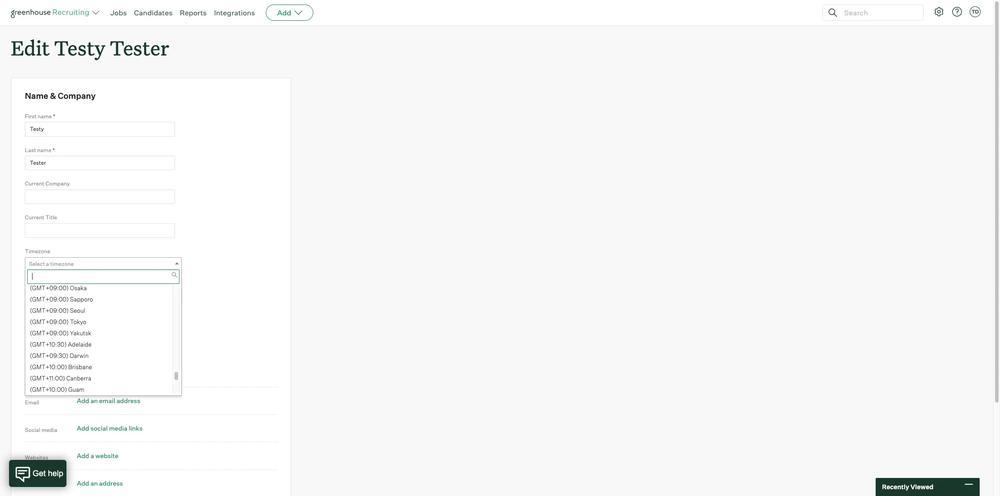 Task type: locate. For each thing, give the bounding box(es) containing it.
(gmt+10:00)
[[30, 364, 67, 371], [30, 387, 67, 394]]

candidate tags
[[25, 279, 64, 286]]

1 vertical spatial *
[[53, 147, 55, 154]]

add for add
[[277, 8, 291, 17]]

name for last
[[37, 147, 51, 154]]

2 an from the top
[[91, 480, 98, 488]]

(gmt+11:00)
[[30, 375, 65, 383]]

current down last
[[25, 181, 44, 187]]

company
[[58, 91, 96, 101], [45, 181, 70, 187]]

(gmt+10:00) down (gmt+11:00)
[[30, 387, 67, 394]]

add for add a phone number
[[77, 370, 89, 378]]

1 vertical spatial current
[[25, 215, 44, 221]]

add
[[277, 8, 291, 17], [77, 370, 89, 378], [77, 398, 89, 405], [77, 425, 89, 433], [77, 453, 89, 460], [77, 480, 89, 488]]

a inside 'link'
[[46, 261, 49, 268]]

address
[[117, 398, 140, 405], [99, 480, 123, 488]]

1 vertical spatial name
[[37, 147, 51, 154]]

edit
[[11, 34, 50, 61]]

info
[[25, 344, 40, 354]]

1 (gmt+10:00) from the top
[[30, 364, 67, 371]]

an for address
[[91, 480, 98, 488]]

1 vertical spatial an
[[91, 480, 98, 488]]

1 current from the top
[[25, 181, 44, 187]]

a
[[46, 261, 49, 268], [91, 370, 94, 378], [91, 453, 94, 460]]

select a timezone
[[29, 261, 74, 268]]

name
[[38, 113, 52, 120], [37, 147, 51, 154]]

a right select
[[46, 261, 49, 268]]

an down add a website link
[[91, 480, 98, 488]]

media
[[109, 425, 127, 433], [42, 427, 57, 434]]

td
[[972, 9, 979, 15]]

None text field
[[25, 122, 175, 137]]

media left the links
[[109, 425, 127, 433]]

Search text field
[[842, 6, 915, 19]]

select a timezone link
[[25, 258, 182, 271]]

current
[[25, 181, 44, 187], [25, 215, 44, 221]]

* inside the * = required
[[25, 314, 27, 321]]

tester
[[110, 34, 169, 61]]

1 an from the top
[[91, 398, 98, 405]]

0 vertical spatial an
[[91, 398, 98, 405]]

required
[[34, 314, 56, 321]]

2 vertical spatial *
[[25, 314, 27, 321]]

current left "title" at the left
[[25, 215, 44, 221]]

company up "title" at the left
[[45, 181, 70, 187]]

1 (gmt+09:00) from the top
[[30, 285, 69, 292]]

0 vertical spatial name
[[38, 113, 52, 120]]

timezone
[[50, 261, 74, 268]]

0 vertical spatial (gmt+10:00)
[[30, 364, 67, 371]]

name right first at left
[[38, 113, 52, 120]]

None text field
[[25, 156, 175, 171], [25, 190, 175, 205], [25, 224, 175, 238], [27, 270, 180, 284], [25, 289, 180, 304], [25, 156, 175, 171], [25, 190, 175, 205], [25, 224, 175, 238], [27, 270, 180, 284], [25, 289, 180, 304]]

canberra
[[66, 375, 91, 383]]

a left phone
[[91, 370, 94, 378]]

* for last name *
[[53, 147, 55, 154]]

add for add an address
[[77, 480, 89, 488]]

an
[[91, 398, 98, 405], [91, 480, 98, 488]]

* down &
[[53, 113, 55, 120]]

timezone
[[25, 248, 50, 255]]

add an address link
[[77, 480, 123, 488]]

0 horizontal spatial media
[[42, 427, 57, 434]]

add a phone number link
[[77, 370, 139, 378]]

0 vertical spatial *
[[53, 113, 55, 120]]

last name *
[[25, 147, 55, 154]]

add a phone number
[[77, 370, 139, 378]]

0 vertical spatial current
[[25, 181, 44, 187]]

address right email
[[117, 398, 140, 405]]

(gmt+09:00) osaka (gmt+09:00) sapporo (gmt+09:00) seoul (gmt+09:00) tokyo (gmt+09:00) yakutsk (gmt+10:30) adelaide (gmt+09:30) darwin (gmt+10:00) brisbane (gmt+11:00) canberra (gmt+10:00) guam
[[30, 285, 93, 394]]

(gmt+09:00)
[[30, 285, 69, 292], [30, 296, 69, 303], [30, 308, 69, 315], [30, 319, 69, 326], [30, 330, 69, 337]]

add inside popup button
[[277, 8, 291, 17]]

add an email address
[[77, 398, 140, 405]]

integrations link
[[214, 8, 255, 17]]

first
[[25, 113, 37, 120]]

1 vertical spatial a
[[91, 370, 94, 378]]

company right &
[[58, 91, 96, 101]]

candidate
[[25, 279, 51, 286]]

name right last
[[37, 147, 51, 154]]

recently
[[882, 484, 909, 492]]

0 vertical spatial a
[[46, 261, 49, 268]]

phone
[[95, 370, 114, 378]]

4 (gmt+09:00) from the top
[[30, 319, 69, 326]]

2 vertical spatial a
[[91, 453, 94, 460]]

an left email
[[91, 398, 98, 405]]

*
[[53, 113, 55, 120], [53, 147, 55, 154], [25, 314, 27, 321]]

a left website
[[91, 453, 94, 460]]

1 vertical spatial (gmt+10:00)
[[30, 387, 67, 394]]

current title
[[25, 215, 57, 221]]

(gmt+10:00) down (gmt+09:30)
[[30, 364, 67, 371]]

0 vertical spatial address
[[117, 398, 140, 405]]

add for add social media links
[[77, 425, 89, 433]]

* right last
[[53, 147, 55, 154]]

jobs
[[110, 8, 127, 17]]

current for current company
[[25, 181, 44, 187]]

email
[[99, 398, 115, 405]]

* left =
[[25, 314, 27, 321]]

a for phone
[[91, 370, 94, 378]]

media right social
[[42, 427, 57, 434]]

address down website
[[99, 480, 123, 488]]

websites
[[25, 455, 48, 462]]

a for timezone
[[46, 261, 49, 268]]

yakutsk
[[70, 330, 91, 337]]

add social media links
[[77, 425, 143, 433]]

current for current title
[[25, 215, 44, 221]]

last
[[25, 147, 36, 154]]

* = required
[[25, 314, 56, 321]]

adelaide
[[68, 341, 92, 349]]

website
[[95, 453, 118, 460]]

2 current from the top
[[25, 215, 44, 221]]



Task type: describe. For each thing, give the bounding box(es) containing it.
darwin
[[70, 353, 89, 360]]

candidates
[[134, 8, 173, 17]]

name & company
[[25, 91, 96, 101]]

phone
[[25, 372, 41, 379]]

add an address
[[77, 480, 123, 488]]

tags
[[52, 279, 64, 286]]

add for add a website
[[77, 453, 89, 460]]

osaka
[[70, 285, 87, 292]]

(gmt+09:30)
[[30, 353, 68, 360]]

(gmt+10:30)
[[30, 341, 67, 349]]

edit testy tester
[[11, 34, 169, 61]]

* for first name *
[[53, 113, 55, 120]]

1 vertical spatial address
[[99, 480, 123, 488]]

first name *
[[25, 113, 55, 120]]

=
[[28, 314, 32, 321]]

td button
[[970, 6, 981, 17]]

title
[[45, 215, 57, 221]]

select
[[29, 261, 45, 268]]

candidates link
[[134, 8, 173, 17]]

seoul
[[70, 308, 85, 315]]

tokyo
[[70, 319, 86, 326]]

address
[[25, 483, 46, 489]]

name for first
[[38, 113, 52, 120]]

links
[[129, 425, 143, 433]]

reports link
[[180, 8, 207, 17]]

social media
[[25, 427, 57, 434]]

a for website
[[91, 453, 94, 460]]

add a website link
[[77, 453, 118, 460]]

social
[[91, 425, 108, 433]]

2 (gmt+10:00) from the top
[[30, 387, 67, 394]]

3 (gmt+09:00) from the top
[[30, 308, 69, 315]]

add an email address link
[[77, 398, 140, 405]]

jobs link
[[110, 8, 127, 17]]

1 vertical spatial company
[[45, 181, 70, 187]]

name
[[25, 91, 48, 101]]

an for email
[[91, 398, 98, 405]]

0 vertical spatial company
[[58, 91, 96, 101]]

viewed
[[911, 484, 934, 492]]

add for add an email address
[[77, 398, 89, 405]]

testy
[[54, 34, 105, 61]]

configure image
[[934, 6, 945, 17]]

5 (gmt+09:00) from the top
[[30, 330, 69, 337]]

add button
[[266, 5, 313, 21]]

&
[[50, 91, 56, 101]]

recently viewed
[[882, 484, 934, 492]]

brisbane
[[68, 364, 92, 371]]

social
[[25, 427, 40, 434]]

sapporo
[[70, 296, 93, 303]]

2 (gmt+09:00) from the top
[[30, 296, 69, 303]]

td button
[[968, 5, 983, 19]]

integrations
[[214, 8, 255, 17]]

guam
[[68, 387, 84, 394]]

email
[[25, 400, 39, 407]]

number
[[115, 370, 139, 378]]

add a website
[[77, 453, 118, 460]]

reports
[[180, 8, 207, 17]]

add social media links link
[[77, 425, 143, 433]]

greenhouse recruiting image
[[11, 7, 92, 18]]

1 horizontal spatial media
[[109, 425, 127, 433]]

current company
[[25, 181, 70, 187]]



Task type: vqa. For each thing, say whether or not it's contained in the screenshot.


